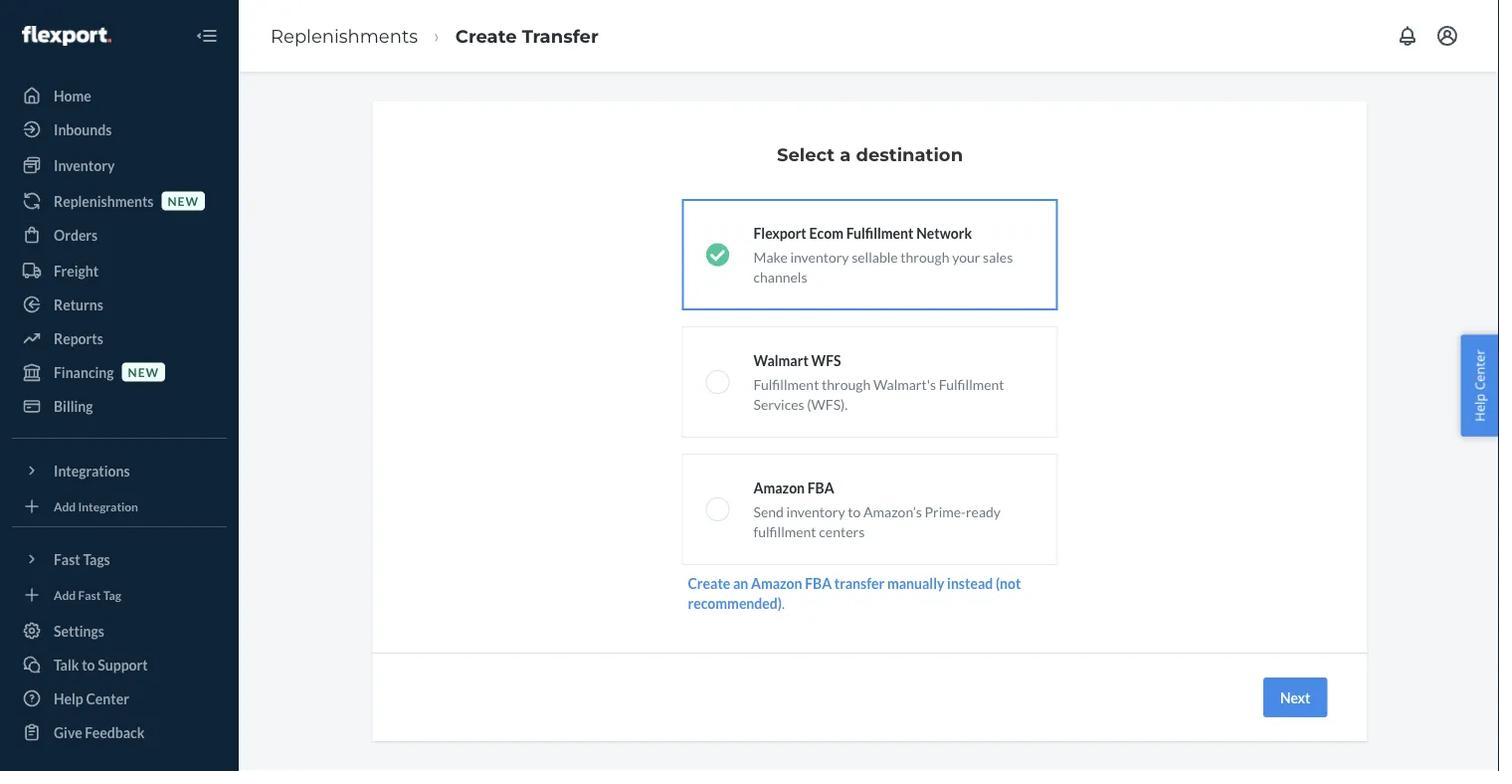 Task type: locate. For each thing, give the bounding box(es) containing it.
send
[[754, 503, 784, 520]]

1 vertical spatial create
[[688, 575, 731, 592]]

center
[[1471, 349, 1489, 390], [86, 690, 129, 707]]

0 vertical spatial center
[[1471, 349, 1489, 390]]

replenishments
[[271, 25, 418, 47], [54, 193, 154, 209]]

walmart
[[754, 352, 809, 369]]

financing
[[54, 364, 114, 381]]

home link
[[12, 80, 227, 111]]

fast tags
[[54, 551, 110, 568]]

select
[[777, 143, 835, 165]]

1 horizontal spatial new
[[168, 193, 199, 208]]

create
[[455, 25, 517, 47], [688, 575, 731, 592]]

1 vertical spatial replenishments
[[54, 193, 154, 209]]

new for replenishments
[[168, 193, 199, 208]]

1 horizontal spatial to
[[848, 503, 861, 520]]

0 horizontal spatial through
[[822, 376, 871, 393]]

add inside "link"
[[54, 588, 76, 602]]

1 vertical spatial center
[[86, 690, 129, 707]]

inbounds link
[[12, 113, 227, 145]]

to
[[848, 503, 861, 520], [82, 656, 95, 673]]

fulfillment right walmart's
[[939, 376, 1005, 393]]

tag
[[103, 588, 121, 602]]

0 vertical spatial help center
[[1471, 349, 1489, 422]]

fast
[[54, 551, 80, 568], [78, 588, 101, 602]]

new up orders link
[[168, 193, 199, 208]]

freight link
[[12, 255, 227, 287]]

a
[[840, 143, 851, 165]]

1 horizontal spatial help
[[1471, 394, 1489, 422]]

fast tags button
[[12, 543, 227, 575]]

fba left transfer
[[805, 575, 832, 592]]

add integration link
[[12, 495, 227, 518]]

through
[[901, 248, 950, 265], [822, 376, 871, 393]]

help
[[1471, 394, 1489, 422], [54, 690, 83, 707]]

0 horizontal spatial center
[[86, 690, 129, 707]]

fulfillment
[[847, 224, 914, 241], [754, 376, 819, 393], [939, 376, 1005, 393]]

1 horizontal spatial help center
[[1471, 349, 1489, 422]]

0 horizontal spatial create
[[455, 25, 517, 47]]

inventory
[[791, 248, 849, 265], [787, 503, 846, 520]]

0 vertical spatial add
[[54, 499, 76, 513]]

add up settings
[[54, 588, 76, 602]]

fulfillment up 'services'
[[754, 376, 819, 393]]

recommended)
[[688, 595, 782, 612]]

new down reports link
[[128, 365, 159, 379]]

1 vertical spatial amazon
[[751, 575, 803, 592]]

your
[[953, 248, 981, 265]]

integrations
[[54, 462, 130, 479]]

an
[[733, 575, 749, 592]]

help center link
[[12, 683, 227, 715]]

settings
[[54, 622, 104, 639]]

to up centers
[[848, 503, 861, 520]]

2 horizontal spatial fulfillment
[[939, 376, 1005, 393]]

walmart wfs fulfillment through walmart's fulfillment services (wfs).
[[754, 352, 1005, 412]]

1 add from the top
[[54, 499, 76, 513]]

manually
[[888, 575, 945, 592]]

0 horizontal spatial to
[[82, 656, 95, 673]]

tags
[[83, 551, 110, 568]]

inventory down ecom at the top
[[791, 248, 849, 265]]

sellable
[[852, 248, 898, 265]]

0 vertical spatial to
[[848, 503, 861, 520]]

settings link
[[12, 615, 227, 647]]

1 horizontal spatial center
[[1471, 349, 1489, 390]]

flexport
[[754, 224, 807, 241]]

1 vertical spatial fba
[[805, 575, 832, 592]]

fast left tag
[[78, 588, 101, 602]]

0 vertical spatial through
[[901, 248, 950, 265]]

fba inside 'create an amazon fba transfer manually instead (not recommended)'
[[805, 575, 832, 592]]

create for create transfer
[[455, 25, 517, 47]]

billing link
[[12, 390, 227, 422]]

fast left tags
[[54, 551, 80, 568]]

add for add fast tag
[[54, 588, 76, 602]]

instead
[[947, 575, 993, 592]]

fba inside amazon fba send inventory to amazon's prime-ready fulfillment centers
[[808, 479, 835, 496]]

replenishments inside "breadcrumbs" navigation
[[271, 25, 418, 47]]

1 horizontal spatial fulfillment
[[847, 224, 914, 241]]

1 horizontal spatial through
[[901, 248, 950, 265]]

next
[[1281, 689, 1311, 706]]

home
[[54, 87, 91, 104]]

1 horizontal spatial replenishments
[[271, 25, 418, 47]]

open notifications image
[[1396, 24, 1420, 48]]

fba
[[808, 479, 835, 496], [805, 575, 832, 592]]

1 vertical spatial fast
[[78, 588, 101, 602]]

add fast tag link
[[12, 583, 227, 607]]

inventory up centers
[[787, 503, 846, 520]]

fulfillment inside flexport ecom fulfillment network make inventory sellable through your sales channels
[[847, 224, 914, 241]]

0 horizontal spatial help center
[[54, 690, 129, 707]]

amazon up send
[[754, 479, 805, 496]]

channels
[[754, 268, 808, 285]]

flexport ecom fulfillment network make inventory sellable through your sales channels
[[754, 224, 1013, 285]]

through up the (wfs).
[[822, 376, 871, 393]]

0 vertical spatial inventory
[[791, 248, 849, 265]]

help center
[[1471, 349, 1489, 422], [54, 690, 129, 707]]

1 vertical spatial inventory
[[787, 503, 846, 520]]

close navigation image
[[195, 24, 219, 48]]

help inside button
[[1471, 394, 1489, 422]]

reports link
[[12, 322, 227, 354]]

fulfillment up sellable
[[847, 224, 914, 241]]

0 horizontal spatial new
[[128, 365, 159, 379]]

add left "integration"
[[54, 499, 76, 513]]

add
[[54, 499, 76, 513], [54, 588, 76, 602]]

feedback
[[85, 724, 145, 741]]

help center button
[[1461, 335, 1500, 437]]

orders link
[[12, 219, 227, 251]]

talk to support button
[[12, 649, 227, 681]]

fulfillment for sellable
[[847, 224, 914, 241]]

0 vertical spatial create
[[455, 25, 517, 47]]

1 vertical spatial add
[[54, 588, 76, 602]]

transfer
[[835, 575, 885, 592]]

0 vertical spatial fast
[[54, 551, 80, 568]]

2 add from the top
[[54, 588, 76, 602]]

breadcrumbs navigation
[[255, 7, 615, 65]]

amazon up .
[[751, 575, 803, 592]]

talk to support
[[54, 656, 148, 673]]

1 horizontal spatial create
[[688, 575, 731, 592]]

ready
[[966, 503, 1001, 520]]

create an amazon fba transfer manually instead (not recommended)
[[688, 575, 1021, 612]]

centers
[[819, 523, 865, 540]]

open account menu image
[[1436, 24, 1460, 48]]

fulfillment for services
[[754, 376, 819, 393]]

(wfs).
[[807, 396, 848, 412]]

1 vertical spatial through
[[822, 376, 871, 393]]

to right talk
[[82, 656, 95, 673]]

0 vertical spatial fba
[[808, 479, 835, 496]]

select a destination
[[777, 143, 963, 165]]

0 horizontal spatial help
[[54, 690, 83, 707]]

0 vertical spatial new
[[168, 193, 199, 208]]

0 vertical spatial replenishments
[[271, 25, 418, 47]]

new
[[168, 193, 199, 208], [128, 365, 159, 379]]

create inside "breadcrumbs" navigation
[[455, 25, 517, 47]]

help center inside help center link
[[54, 690, 129, 707]]

0 horizontal spatial fulfillment
[[754, 376, 819, 393]]

create inside 'create an amazon fba transfer manually instead (not recommended)'
[[688, 575, 731, 592]]

through down network
[[901, 248, 950, 265]]

create left an
[[688, 575, 731, 592]]

1 vertical spatial new
[[128, 365, 159, 379]]

add for add integration
[[54, 499, 76, 513]]

0 vertical spatial amazon
[[754, 479, 805, 496]]

create transfer
[[455, 25, 599, 47]]

create left transfer
[[455, 25, 517, 47]]

1 vertical spatial help center
[[54, 690, 129, 707]]

new for financing
[[128, 365, 159, 379]]

fba up centers
[[808, 479, 835, 496]]

orders
[[54, 226, 98, 243]]

1 vertical spatial to
[[82, 656, 95, 673]]

amazon
[[754, 479, 805, 496], [751, 575, 803, 592]]

0 vertical spatial help
[[1471, 394, 1489, 422]]



Task type: describe. For each thing, give the bounding box(es) containing it.
talk
[[54, 656, 79, 673]]

billing
[[54, 398, 93, 414]]

services
[[754, 396, 805, 412]]

0 horizontal spatial replenishments
[[54, 193, 154, 209]]

inbounds
[[54, 121, 112, 138]]

give feedback
[[54, 724, 145, 741]]

make
[[754, 248, 788, 265]]

1 vertical spatial help
[[54, 690, 83, 707]]

transfer
[[522, 25, 599, 47]]

wfs
[[812, 352, 841, 369]]

sales
[[983, 248, 1013, 265]]

to inside amazon fba send inventory to amazon's prime-ready fulfillment centers
[[848, 503, 861, 520]]

returns link
[[12, 289, 227, 320]]

prime-
[[925, 503, 966, 520]]

through inside flexport ecom fulfillment network make inventory sellable through your sales channels
[[901, 248, 950, 265]]

fast inside "link"
[[78, 588, 101, 602]]

create for create an amazon fba transfer manually instead (not recommended)
[[688, 575, 731, 592]]

amazon inside amazon fba send inventory to amazon's prime-ready fulfillment centers
[[754, 479, 805, 496]]

next button
[[1264, 678, 1328, 718]]

integration
[[78, 499, 138, 513]]

fast inside dropdown button
[[54, 551, 80, 568]]

flexport logo image
[[22, 26, 111, 46]]

reports
[[54, 330, 103, 347]]

fulfillment
[[754, 523, 817, 540]]

to inside button
[[82, 656, 95, 673]]

create an amazon fba transfer manually instead (not recommended) link
[[688, 575, 1021, 612]]

create transfer link
[[455, 25, 599, 47]]

through inside walmart wfs fulfillment through walmart's fulfillment services (wfs).
[[822, 376, 871, 393]]

give feedback button
[[12, 717, 227, 748]]

inventory
[[54, 157, 115, 174]]

center inside button
[[1471, 349, 1489, 390]]

inventory inside amazon fba send inventory to amazon's prime-ready fulfillment centers
[[787, 503, 846, 520]]

inventory inside flexport ecom fulfillment network make inventory sellable through your sales channels
[[791, 248, 849, 265]]

amazon inside 'create an amazon fba transfer manually instead (not recommended)'
[[751, 575, 803, 592]]

check circle image
[[706, 243, 730, 267]]

(not
[[996, 575, 1021, 592]]

walmart's
[[874, 376, 936, 393]]

support
[[98, 656, 148, 673]]

add fast tag
[[54, 588, 121, 602]]

replenishments link
[[271, 25, 418, 47]]

amazon's
[[864, 503, 922, 520]]

.
[[782, 595, 785, 612]]

add integration
[[54, 499, 138, 513]]

network
[[917, 224, 972, 241]]

help center inside help center button
[[1471, 349, 1489, 422]]

inventory link
[[12, 149, 227, 181]]

ecom
[[810, 224, 844, 241]]

integrations button
[[12, 455, 227, 487]]

amazon fba send inventory to amazon's prime-ready fulfillment centers
[[754, 479, 1001, 540]]

freight
[[54, 262, 99, 279]]

destination
[[856, 143, 963, 165]]

give
[[54, 724, 82, 741]]

returns
[[54, 296, 103, 313]]



Task type: vqa. For each thing, say whether or not it's contained in the screenshot.
to in amazon fba send inventory to amazon's prime-ready fulfillment centers
yes



